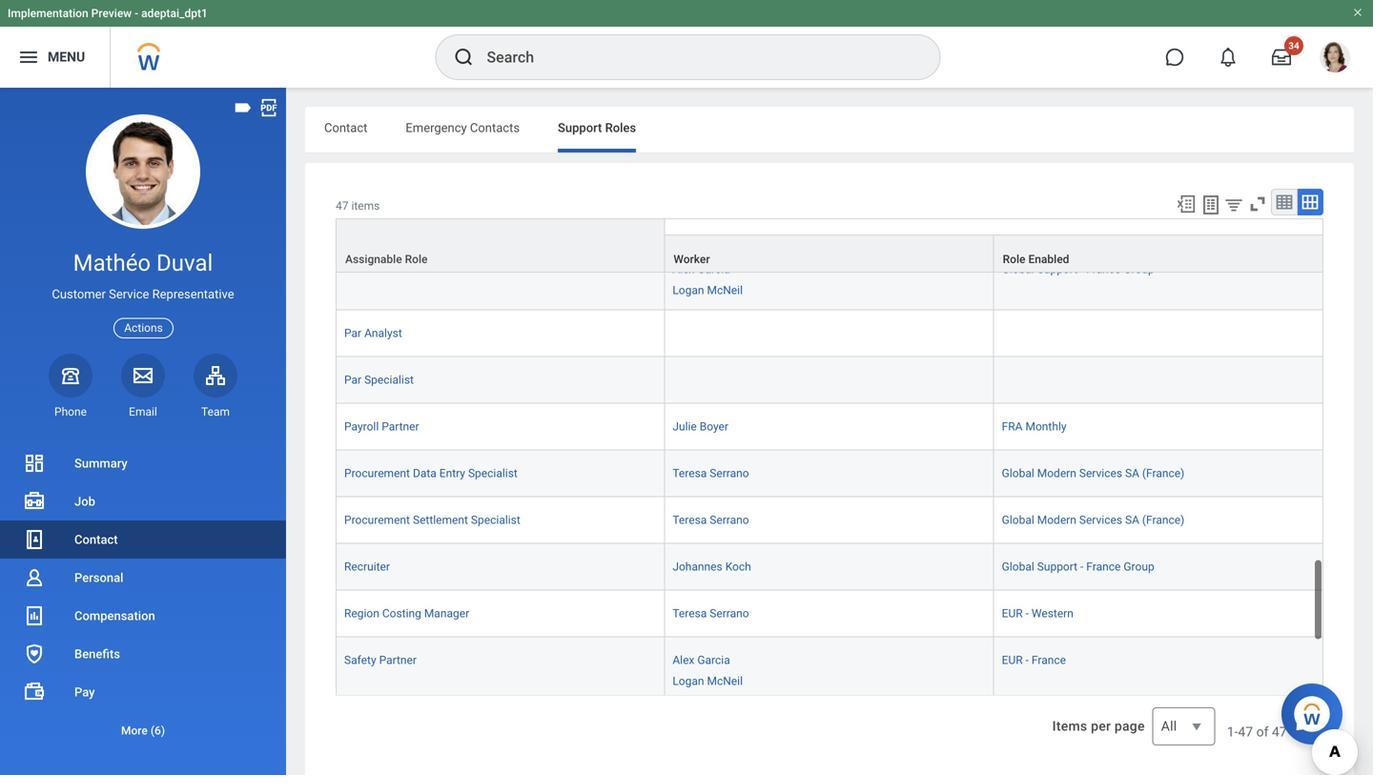 Task type: locate. For each thing, give the bounding box(es) containing it.
1 vertical spatial global modern services sa (france)
[[1002, 467, 1185, 480]]

3 serrano from the top
[[710, 513, 749, 527]]

3 global modern services sa (france) link from the top
[[1002, 510, 1185, 527]]

3 global modern services sa (france) from the top
[[1002, 513, 1185, 527]]

serrano for procurement settlement specialist
[[710, 513, 749, 527]]

1 items selected list from the top
[[673, 259, 773, 298]]

3 sa from the top
[[1125, 513, 1140, 527]]

0 horizontal spatial items
[[351, 199, 380, 213]]

2 row from the top
[[336, 235, 1324, 273]]

par up payroll
[[344, 373, 362, 387]]

role right assignable
[[405, 253, 428, 266]]

logan
[[673, 284, 704, 297], [673, 675, 704, 688]]

global modern services sa (france) for procurement settlement specialist
[[1002, 513, 1185, 527]]

par for par analyst
[[344, 327, 362, 340]]

1 vertical spatial procurement
[[344, 513, 410, 527]]

4 global from the top
[[1002, 513, 1034, 527]]

contact inside navigation pane region
[[74, 533, 118, 547]]

logan mcneil link for eur - france
[[673, 671, 743, 688]]

teresa serrano link
[[673, 212, 749, 229], [673, 463, 749, 480], [673, 510, 749, 527], [673, 603, 749, 620]]

eur for eur - france
[[1002, 654, 1023, 667]]

1 teresa serrano from the top
[[673, 216, 749, 229]]

more (6) button
[[0, 720, 286, 742]]

9 row from the top
[[336, 637, 1324, 701]]

3 row from the top
[[336, 246, 1324, 310]]

0 vertical spatial par
[[344, 327, 362, 340]]

3 modern from the top
[[1037, 513, 1076, 527]]

1 vertical spatial modern
[[1037, 467, 1076, 480]]

pay link
[[0, 673, 286, 711]]

teresa serrano link up worker
[[673, 212, 749, 229]]

4 teresa serrano from the top
[[673, 607, 749, 620]]

1 vertical spatial alex
[[673, 654, 695, 667]]

group
[[1124, 263, 1155, 276], [1124, 560, 1155, 574]]

1 mcneil from the top
[[707, 284, 743, 297]]

alex garcia
[[673, 263, 730, 276], [673, 654, 730, 667]]

47 right of on the right
[[1272, 724, 1287, 740]]

1 vertical spatial global support - france group link
[[1002, 556, 1155, 574]]

eur - western link
[[1002, 603, 1074, 620]]

phone button
[[49, 354, 93, 420]]

0 vertical spatial global modern services sa (france)
[[1002, 216, 1185, 229]]

modern
[[1037, 216, 1076, 229], [1037, 467, 1076, 480], [1037, 513, 1076, 527]]

0 vertical spatial logan mcneil
[[673, 284, 743, 297]]

-
[[135, 7, 138, 20], [1080, 263, 1084, 276], [1080, 560, 1084, 574], [1026, 607, 1029, 620], [1026, 654, 1029, 667]]

items selected list for eur - france
[[673, 650, 773, 689]]

0 vertical spatial support
[[558, 121, 602, 135]]

modern up enabled
[[1037, 216, 1076, 229]]

1 vertical spatial support
[[1037, 263, 1078, 276]]

johannes
[[673, 560, 723, 574]]

1 vertical spatial group
[[1124, 560, 1155, 574]]

procurement down payroll partner
[[344, 467, 410, 480]]

0 vertical spatial group
[[1124, 263, 1155, 276]]

1 alex from the top
[[673, 263, 695, 276]]

representative
[[152, 287, 234, 301]]

teresa serrano down the boyer
[[673, 467, 749, 480]]

5 row from the top
[[336, 451, 1324, 497]]

koch
[[725, 560, 751, 574]]

2 vertical spatial global modern services sa (france)
[[1002, 513, 1185, 527]]

eur
[[1002, 607, 1023, 620], [1002, 654, 1023, 667]]

support
[[558, 121, 602, 135], [1037, 263, 1078, 276], [1037, 560, 1078, 574]]

0 horizontal spatial 47
[[336, 199, 349, 213]]

0 vertical spatial garcia
[[697, 263, 730, 276]]

recruiter link
[[344, 556, 390, 574]]

1 vertical spatial partner
[[379, 654, 417, 667]]

2 procurement from the top
[[344, 513, 410, 527]]

items right of on the right
[[1290, 724, 1324, 740]]

alex garcia link
[[673, 259, 730, 276], [673, 650, 730, 667]]

alex garcia link for eur
[[673, 650, 730, 667]]

par inside row
[[344, 373, 362, 387]]

1 vertical spatial global modern services sa (france) link
[[1002, 463, 1185, 480]]

eur left western
[[1002, 607, 1023, 620]]

2 vertical spatial global modern services sa (france) link
[[1002, 510, 1185, 527]]

0 vertical spatial specialist
[[364, 373, 414, 387]]

2 teresa serrano link from the top
[[673, 463, 749, 480]]

global for procurement data entry specialist
[[1002, 467, 1034, 480]]

1 teresa from the top
[[673, 216, 707, 229]]

4 teresa from the top
[[673, 607, 707, 620]]

logan mcneil for eur - france
[[673, 675, 743, 688]]

mcneil
[[707, 284, 743, 297], [707, 675, 743, 688]]

4 teresa serrano link from the top
[[673, 603, 749, 620]]

1 vertical spatial eur
[[1002, 654, 1023, 667]]

teresa serrano down johannes koch
[[673, 607, 749, 620]]

1 procurement from the top
[[344, 467, 410, 480]]

items inside 1-47 of 47 items status
[[1290, 724, 1324, 740]]

select to filter grid data image
[[1223, 195, 1244, 215]]

services
[[1079, 216, 1122, 229], [1079, 467, 1122, 480], [1079, 513, 1122, 527]]

2 vertical spatial modern
[[1037, 513, 1076, 527]]

2 items selected list from the top
[[673, 650, 773, 689]]

0 vertical spatial alex garcia
[[673, 263, 730, 276]]

teresa serrano link down johannes koch
[[673, 603, 749, 620]]

1 vertical spatial (france)
[[1142, 467, 1185, 480]]

personal link
[[0, 559, 286, 597]]

0 vertical spatial (france)
[[1142, 216, 1185, 229]]

export to worksheets image
[[1200, 194, 1223, 216]]

global modern services sa (france) link
[[1002, 212, 1185, 229], [1002, 463, 1185, 480], [1002, 510, 1185, 527]]

1 par from the top
[[344, 327, 362, 340]]

contact up personal
[[74, 533, 118, 547]]

0 vertical spatial global support - france group link
[[1002, 259, 1155, 276]]

boyer
[[700, 420, 729, 433]]

par specialist link
[[344, 369, 414, 387]]

teresa serrano
[[673, 216, 749, 229], [673, 467, 749, 480], [673, 513, 749, 527], [673, 607, 749, 620]]

2 horizontal spatial 47
[[1272, 724, 1287, 740]]

3 global from the top
[[1002, 467, 1034, 480]]

logan for global
[[673, 284, 704, 297]]

global for recruiter
[[1002, 560, 1034, 574]]

Search Workday  search field
[[487, 36, 901, 78]]

2 global support - france group from the top
[[1002, 560, 1155, 574]]

eur - france link
[[1002, 650, 1066, 667]]

global
[[1002, 216, 1034, 229], [1002, 263, 1034, 276], [1002, 467, 1034, 480], [1002, 513, 1034, 527], [1002, 560, 1034, 574]]

0 vertical spatial france
[[1086, 263, 1121, 276]]

2 global support - france group link from the top
[[1002, 556, 1155, 574]]

support roles
[[558, 121, 636, 135]]

0 horizontal spatial role
[[405, 253, 428, 266]]

3 teresa serrano link from the top
[[673, 510, 749, 527]]

specialist right settlement
[[471, 513, 520, 527]]

1 eur from the top
[[1002, 607, 1023, 620]]

1 garcia from the top
[[697, 263, 730, 276]]

0 vertical spatial items selected list
[[673, 259, 773, 298]]

0 vertical spatial items
[[351, 199, 380, 213]]

specialist inside procurement settlement specialist link
[[471, 513, 520, 527]]

1 vertical spatial specialist
[[468, 467, 518, 480]]

teresa serrano for procurement data entry specialist
[[673, 467, 749, 480]]

1 row from the top
[[336, 200, 1324, 246]]

2 teresa from the top
[[673, 467, 707, 480]]

sa for procurement data entry specialist
[[1125, 467, 1140, 480]]

row containing teresa serrano
[[336, 200, 1324, 246]]

2 alex from the top
[[673, 654, 695, 667]]

serrano up koch
[[710, 513, 749, 527]]

- inside menu banner
[[135, 7, 138, 20]]

2 vertical spatial support
[[1037, 560, 1078, 574]]

phone mathéo duval element
[[49, 404, 93, 420]]

specialist inside procurement data entry specialist link
[[468, 467, 518, 480]]

region costing manager
[[344, 607, 469, 620]]

logan mcneil link
[[673, 280, 743, 297], [673, 671, 743, 688]]

mathéo duval
[[73, 249, 213, 277]]

modern for procurement data entry specialist
[[1037, 467, 1076, 480]]

0 vertical spatial modern
[[1037, 216, 1076, 229]]

1 vertical spatial alex garcia
[[673, 654, 730, 667]]

2 role from the left
[[1003, 253, 1026, 266]]

par inside row
[[344, 327, 362, 340]]

47 left of on the right
[[1238, 724, 1253, 740]]

2 services from the top
[[1079, 467, 1122, 480]]

4 serrano from the top
[[710, 607, 749, 620]]

2 logan from the top
[[673, 675, 704, 688]]

2 alex garcia link from the top
[[673, 650, 730, 667]]

1 logan from the top
[[673, 284, 704, 297]]

1 vertical spatial alex garcia link
[[673, 650, 730, 667]]

2 vertical spatial sa
[[1125, 513, 1140, 527]]

par analyst link
[[344, 323, 402, 340]]

1 global support - france group link from the top
[[1002, 259, 1155, 276]]

0 vertical spatial global support - france group
[[1002, 263, 1155, 276]]

julie
[[673, 420, 697, 433]]

0 vertical spatial eur
[[1002, 607, 1023, 620]]

3 (france) from the top
[[1142, 513, 1185, 527]]

1 vertical spatial mcneil
[[707, 675, 743, 688]]

teresa serrano link down the boyer
[[673, 463, 749, 480]]

johannes koch link
[[673, 556, 751, 574]]

worker
[[674, 253, 710, 266]]

teresa serrano up the johannes koch link
[[673, 513, 749, 527]]

teresa up worker
[[673, 216, 707, 229]]

benefits image
[[23, 643, 46, 666]]

0 vertical spatial logan
[[673, 284, 704, 297]]

modern down monthly
[[1037, 467, 1076, 480]]

1 vertical spatial france
[[1086, 560, 1121, 574]]

1 vertical spatial services
[[1079, 467, 1122, 480]]

1 global from the top
[[1002, 216, 1034, 229]]

partner for safety partner
[[379, 654, 417, 667]]

global modern services sa (france) link for procurement settlement specialist
[[1002, 510, 1185, 527]]

alex garcia for global support - france group
[[673, 263, 730, 276]]

1 role from the left
[[405, 253, 428, 266]]

row containing safety partner
[[336, 637, 1324, 701]]

5 global from the top
[[1002, 560, 1034, 574]]

fullscreen image
[[1247, 194, 1268, 215]]

- inside eur - western link
[[1026, 607, 1029, 620]]

1 alex garcia from the top
[[673, 263, 730, 276]]

payroll partner link
[[344, 416, 419, 433]]

items
[[351, 199, 380, 213], [1290, 724, 1324, 740]]

safety partner
[[344, 654, 417, 667]]

1 logan mcneil link from the top
[[673, 280, 743, 297]]

contact
[[324, 121, 368, 135], [74, 533, 118, 547]]

pay image
[[23, 681, 46, 704]]

2 global modern services sa (france) link from the top
[[1002, 463, 1185, 480]]

services for procurement data entry specialist
[[1079, 467, 1122, 480]]

teresa down the 'julie'
[[673, 467, 707, 480]]

cell
[[336, 200, 665, 246], [336, 246, 665, 310], [665, 310, 994, 357], [994, 310, 1324, 357], [665, 357, 994, 404], [994, 357, 1324, 404]]

3 teresa serrano from the top
[[673, 513, 749, 527]]

teresa serrano link up the johannes koch link
[[673, 510, 749, 527]]

2 vertical spatial specialist
[[471, 513, 520, 527]]

par specialist row
[[336, 357, 1324, 404]]

partner right 'safety'
[[379, 654, 417, 667]]

specialist up the payroll partner link
[[364, 373, 414, 387]]

7 row from the top
[[336, 544, 1324, 591]]

tab list
[[305, 107, 1354, 153]]

serrano down the boyer
[[710, 467, 749, 480]]

1 horizontal spatial role
[[1003, 253, 1026, 266]]

2 vertical spatial france
[[1032, 654, 1066, 667]]

procurement up recruiter link
[[344, 513, 410, 527]]

global support - france group
[[1002, 263, 1155, 276], [1002, 560, 1155, 574]]

serrano down koch
[[710, 607, 749, 620]]

0 vertical spatial partner
[[382, 420, 419, 433]]

1 vertical spatial contact
[[74, 533, 118, 547]]

2 serrano from the top
[[710, 467, 749, 480]]

view team image
[[204, 364, 227, 387]]

2 mcneil from the top
[[707, 675, 743, 688]]

1 vertical spatial sa
[[1125, 467, 1140, 480]]

1 group from the top
[[1124, 263, 1155, 276]]

2 logan mcneil link from the top
[[673, 671, 743, 688]]

serrano up worker
[[710, 216, 749, 229]]

1 vertical spatial items selected list
[[673, 650, 773, 689]]

row
[[336, 200, 1324, 246], [336, 235, 1324, 273], [336, 246, 1324, 310], [336, 404, 1324, 451], [336, 451, 1324, 497], [336, 497, 1324, 544], [336, 544, 1324, 591], [336, 591, 1324, 637], [336, 637, 1324, 701]]

garcia for eur - france
[[697, 654, 730, 667]]

sa for procurement settlement specialist
[[1125, 513, 1140, 527]]

teresa up the johannes
[[673, 513, 707, 527]]

france
[[1086, 263, 1121, 276], [1086, 560, 1121, 574], [1032, 654, 1066, 667]]

0 vertical spatial alex
[[673, 263, 695, 276]]

eur down eur - western
[[1002, 654, 1023, 667]]

2 modern from the top
[[1037, 467, 1076, 480]]

email
[[129, 405, 157, 418]]

modern up eur - western link
[[1037, 513, 1076, 527]]

6 row from the top
[[336, 497, 1324, 544]]

items selected list for global support - france group
[[673, 259, 773, 298]]

row containing alex garcia
[[336, 246, 1324, 310]]

1 vertical spatial garcia
[[697, 654, 730, 667]]

2 vertical spatial services
[[1079, 513, 1122, 527]]

items per page element
[[1050, 696, 1216, 757]]

menu
[[48, 49, 85, 65]]

2 garcia from the top
[[697, 654, 730, 667]]

role
[[405, 253, 428, 266], [1003, 253, 1026, 266]]

toolbar
[[1167, 189, 1324, 218]]

0 vertical spatial global modern services sa (france) link
[[1002, 212, 1185, 229]]

(france) for procurement settlement specialist
[[1142, 513, 1185, 527]]

1 logan mcneil from the top
[[673, 284, 743, 297]]

8 row from the top
[[336, 591, 1324, 637]]

2 sa from the top
[[1125, 467, 1140, 480]]

items selected list
[[673, 259, 773, 298], [673, 650, 773, 689]]

procurement data entry specialist
[[344, 467, 518, 480]]

duval
[[156, 249, 213, 277]]

0 vertical spatial procurement
[[344, 467, 410, 480]]

contact up '47 items'
[[324, 121, 368, 135]]

items up assignable
[[351, 199, 380, 213]]

47
[[336, 199, 349, 213], [1238, 724, 1253, 740], [1272, 724, 1287, 740]]

view printable version (pdf) image
[[258, 97, 279, 118]]

2 eur from the top
[[1002, 654, 1023, 667]]

row containing worker
[[336, 235, 1324, 273]]

partner for payroll partner
[[382, 420, 419, 433]]

global support - france group link for row containing alex garcia
[[1002, 259, 1155, 276]]

global modern services sa (france) link for procurement data entry specialist
[[1002, 463, 1185, 480]]

per
[[1091, 719, 1111, 734]]

1 horizontal spatial items
[[1290, 724, 1324, 740]]

par left "analyst"
[[344, 327, 362, 340]]

1 vertical spatial logan mcneil
[[673, 675, 743, 688]]

1 horizontal spatial contact
[[324, 121, 368, 135]]

procurement
[[344, 467, 410, 480], [344, 513, 410, 527]]

contact image
[[23, 528, 46, 551]]

(france)
[[1142, 216, 1185, 229], [1142, 467, 1185, 480], [1142, 513, 1185, 527]]

partner right payroll
[[382, 420, 419, 433]]

eur - western
[[1002, 607, 1074, 620]]

teresa serrano up worker
[[673, 216, 749, 229]]

worker button
[[665, 236, 993, 272]]

47 up assignable
[[336, 199, 349, 213]]

mail image
[[132, 364, 154, 387]]

compensation image
[[23, 605, 46, 627]]

global support - france group link for row containing recruiter
[[1002, 556, 1155, 574]]

3 services from the top
[[1079, 513, 1122, 527]]

teresa serrano for procurement settlement specialist
[[673, 513, 749, 527]]

procurement settlement specialist link
[[344, 510, 520, 527]]

1 vertical spatial global support - france group
[[1002, 560, 1155, 574]]

role inside 'row'
[[405, 253, 428, 266]]

0 vertical spatial mcneil
[[707, 284, 743, 297]]

0 vertical spatial sa
[[1125, 216, 1140, 229]]

1 vertical spatial logan mcneil link
[[673, 671, 743, 688]]

eur - france
[[1002, 654, 1066, 667]]

2 global modern services sa (france) from the top
[[1002, 467, 1185, 480]]

role left enabled
[[1003, 253, 1026, 266]]

page
[[1115, 719, 1145, 734]]

3 teresa from the top
[[673, 513, 707, 527]]

procurement for procurement settlement specialist
[[344, 513, 410, 527]]

2 par from the top
[[344, 373, 362, 387]]

close environment banner image
[[1352, 7, 1364, 18]]

1 vertical spatial logan
[[673, 675, 704, 688]]

menu button
[[0, 27, 110, 88]]

2 vertical spatial (france)
[[1142, 513, 1185, 527]]

email button
[[121, 354, 165, 420]]

table image
[[1275, 193, 1294, 212]]

0 vertical spatial logan mcneil link
[[673, 280, 743, 297]]

fra monthly
[[1002, 420, 1067, 433]]

(france) for procurement data entry specialist
[[1142, 467, 1185, 480]]

justify image
[[17, 46, 40, 69]]

1 horizontal spatial 47
[[1238, 724, 1253, 740]]

specialist right 'entry'
[[468, 467, 518, 480]]

4 row from the top
[[336, 404, 1324, 451]]

actions
[[124, 321, 163, 335]]

2 teresa serrano from the top
[[673, 467, 749, 480]]

2 (france) from the top
[[1142, 467, 1185, 480]]

job link
[[0, 483, 286, 521]]

0 vertical spatial services
[[1079, 216, 1122, 229]]

search image
[[452, 46, 475, 69]]

teresa down the johannes
[[673, 607, 707, 620]]

1 vertical spatial par
[[344, 373, 362, 387]]

0 horizontal spatial contact
[[74, 533, 118, 547]]

list
[[0, 444, 286, 750]]

0 vertical spatial alex garcia link
[[673, 259, 730, 276]]

par specialist
[[344, 373, 414, 387]]

1 vertical spatial items
[[1290, 724, 1324, 740]]

teresa
[[673, 216, 707, 229], [673, 467, 707, 480], [673, 513, 707, 527], [673, 607, 707, 620]]

serrano
[[710, 216, 749, 229], [710, 467, 749, 480], [710, 513, 749, 527], [710, 607, 749, 620]]

logan for eur
[[673, 675, 704, 688]]

1 alex garcia link from the top
[[673, 259, 730, 276]]

adeptai_dpt1
[[141, 7, 208, 20]]

2 alex garcia from the top
[[673, 654, 730, 667]]

2 logan mcneil from the top
[[673, 675, 743, 688]]

inbox large image
[[1272, 48, 1291, 67]]



Task type: vqa. For each thing, say whether or not it's contained in the screenshot.


Task type: describe. For each thing, give the bounding box(es) containing it.
1 modern from the top
[[1037, 216, 1076, 229]]

1 services from the top
[[1079, 216, 1122, 229]]

par for par specialist
[[344, 373, 362, 387]]

logan mcneil link for global support - france group
[[673, 280, 743, 297]]

1 sa from the top
[[1125, 216, 1140, 229]]

mathéo
[[73, 249, 151, 277]]

assignable
[[345, 253, 402, 266]]

roles
[[605, 121, 636, 135]]

notifications large image
[[1219, 48, 1238, 67]]

assignable role button
[[337, 219, 664, 272]]

benefits
[[74, 647, 120, 661]]

service
[[109, 287, 149, 301]]

recruiter
[[344, 560, 390, 574]]

pay
[[74, 685, 95, 699]]

email mathéo duval element
[[121, 404, 165, 420]]

modern for procurement settlement specialist
[[1037, 513, 1076, 527]]

mcneil for global support - france group
[[707, 284, 743, 297]]

contact link
[[0, 521, 286, 559]]

julie boyer link
[[673, 416, 729, 433]]

alex garcia link for global
[[673, 259, 730, 276]]

row containing recruiter
[[336, 544, 1324, 591]]

0 vertical spatial contact
[[324, 121, 368, 135]]

summary
[[74, 456, 128, 471]]

entry
[[439, 467, 465, 480]]

par analyst
[[344, 327, 402, 340]]

items
[[1052, 719, 1087, 734]]

implementation preview -   adeptai_dpt1
[[8, 7, 208, 20]]

par analyst row
[[336, 310, 1324, 357]]

team mathéo duval element
[[194, 404, 237, 420]]

list containing summary
[[0, 444, 286, 750]]

teresa serrano link for region costing manager
[[673, 603, 749, 620]]

personal
[[74, 571, 123, 585]]

of
[[1257, 724, 1269, 740]]

expand table image
[[1301, 193, 1320, 212]]

phone
[[54, 405, 87, 418]]

region costing manager link
[[344, 603, 469, 620]]

serrano for region costing manager
[[710, 607, 749, 620]]

settlement
[[413, 513, 468, 527]]

tag image
[[233, 97, 254, 118]]

enabled
[[1028, 253, 1069, 266]]

1 global modern services sa (france) link from the top
[[1002, 212, 1185, 229]]

mcneil for eur - france
[[707, 675, 743, 688]]

emergency
[[406, 121, 467, 135]]

compensation link
[[0, 597, 286, 635]]

personal image
[[23, 566, 46, 589]]

1 global support - france group from the top
[[1002, 263, 1155, 276]]

teresa serrano for region costing manager
[[673, 607, 749, 620]]

- inside eur - france link
[[1026, 654, 1029, 667]]

row containing procurement data entry specialist
[[336, 451, 1324, 497]]

1 global modern services sa (france) from the top
[[1002, 216, 1185, 229]]

contacts
[[470, 121, 520, 135]]

items per page
[[1052, 719, 1145, 734]]

alex for eur - france
[[673, 654, 695, 667]]

row containing region costing manager
[[336, 591, 1324, 637]]

alex garcia for eur - france
[[673, 654, 730, 667]]

eur for eur - western
[[1002, 607, 1023, 620]]

alex for global support - france group
[[673, 263, 695, 276]]

data
[[413, 467, 437, 480]]

more (6) button
[[0, 711, 286, 750]]

fra
[[1002, 420, 1023, 433]]

1 teresa serrano link from the top
[[673, 212, 749, 229]]

teresa for procurement data entry specialist
[[673, 467, 707, 480]]

preview
[[91, 7, 132, 20]]

job
[[74, 494, 95, 509]]

customer service representative
[[52, 287, 234, 301]]

emergency contacts
[[406, 121, 520, 135]]

global for procurement settlement specialist
[[1002, 513, 1034, 527]]

procurement data entry specialist link
[[344, 463, 518, 480]]

more (6)
[[121, 724, 165, 738]]

tab list containing contact
[[305, 107, 1354, 153]]

phone image
[[57, 364, 84, 387]]

garcia for global support - france group
[[697, 263, 730, 276]]

global modern services sa (france) for procurement data entry specialist
[[1002, 467, 1185, 480]]

menu banner
[[0, 0, 1373, 88]]

actions button
[[114, 318, 173, 338]]

34
[[1289, 40, 1300, 51]]

1 serrano from the top
[[710, 216, 749, 229]]

row containing payroll partner
[[336, 404, 1324, 451]]

teresa for procurement settlement specialist
[[673, 513, 707, 527]]

team link
[[194, 354, 237, 420]]

benefits link
[[0, 635, 286, 673]]

role enabled button
[[994, 236, 1323, 272]]

payroll partner
[[344, 420, 419, 433]]

team
[[201, 405, 230, 418]]

1-
[[1227, 724, 1238, 740]]

assignable role row
[[336, 218, 1324, 273]]

fra monthly link
[[1002, 416, 1067, 433]]

costing
[[382, 607, 421, 620]]

navigation pane region
[[0, 88, 286, 775]]

implementation
[[8, 7, 88, 20]]

monthly
[[1026, 420, 1067, 433]]

2 group from the top
[[1124, 560, 1155, 574]]

western
[[1032, 607, 1074, 620]]

teresa for region costing manager
[[673, 607, 707, 620]]

job image
[[23, 490, 46, 513]]

procurement settlement specialist
[[344, 513, 520, 527]]

profile logan mcneil image
[[1320, 42, 1350, 76]]

47 items
[[336, 199, 380, 213]]

region
[[344, 607, 379, 620]]

teresa serrano link for procurement settlement specialist
[[673, 510, 749, 527]]

34 button
[[1261, 36, 1304, 78]]

services for procurement settlement specialist
[[1079, 513, 1122, 527]]

customer
[[52, 287, 106, 301]]

1-47 of 47 items
[[1227, 724, 1324, 740]]

serrano for procurement data entry specialist
[[710, 467, 749, 480]]

assignable role
[[345, 253, 428, 266]]

1 (france) from the top
[[1142, 216, 1185, 229]]

role enabled
[[1003, 253, 1069, 266]]

safety partner link
[[344, 650, 417, 667]]

1-47 of 47 items status
[[1227, 723, 1324, 742]]

manager
[[424, 607, 469, 620]]

row containing procurement settlement specialist
[[336, 497, 1324, 544]]

summary image
[[23, 452, 46, 475]]

support inside tab list
[[558, 121, 602, 135]]

teresa serrano link for procurement data entry specialist
[[673, 463, 749, 480]]

more
[[121, 724, 148, 738]]

specialist inside "par specialist" link
[[364, 373, 414, 387]]

export to excel image
[[1176, 194, 1197, 215]]

safety
[[344, 654, 376, 667]]

compensation
[[74, 609, 155, 623]]

payroll
[[344, 420, 379, 433]]

procurement for procurement data entry specialist
[[344, 467, 410, 480]]

johannes koch
[[673, 560, 751, 574]]

summary link
[[0, 444, 286, 483]]

analyst
[[364, 327, 402, 340]]

logan mcneil for global support - france group
[[673, 284, 743, 297]]

2 global from the top
[[1002, 263, 1034, 276]]



